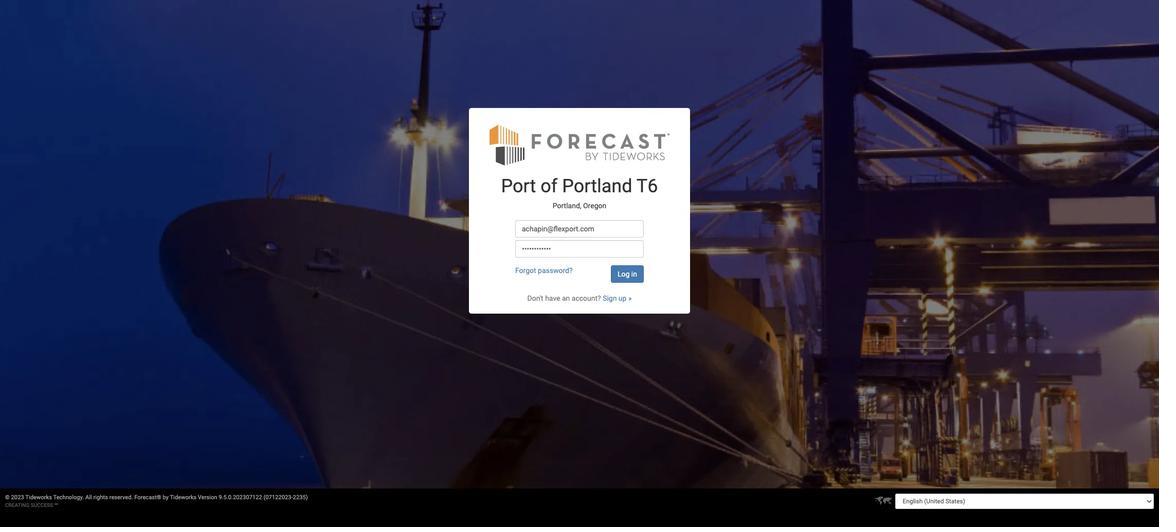 Task type: locate. For each thing, give the bounding box(es) containing it.
creating
[[5, 503, 29, 508]]

2023
[[11, 495, 24, 501]]

tideworks up "success"
[[25, 495, 52, 501]]

version
[[198, 495, 217, 501]]

port of portland t6 portland, oregon
[[502, 175, 658, 210]]

an
[[562, 294, 570, 303]]

port
[[502, 175, 536, 197]]

© 2023 tideworks technology. all rights reserved. forecast® by tideworks version 9.5.0.202307122 (07122023-2235) creating success ℠
[[5, 495, 308, 508]]

password?
[[538, 267, 573, 275]]

0 horizontal spatial tideworks
[[25, 495, 52, 501]]

1 horizontal spatial tideworks
[[170, 495, 197, 501]]

up
[[619, 294, 627, 303]]

log
[[618, 270, 630, 278]]

portland
[[563, 175, 633, 197]]

2 tideworks from the left
[[170, 495, 197, 501]]

forecast® by tideworks image
[[490, 124, 670, 166]]

oregon
[[584, 202, 607, 210]]

all
[[85, 495, 92, 501]]

forgot password? log in
[[516, 267, 638, 278]]

don't have an account? sign up »
[[528, 294, 632, 303]]

sign up » link
[[603, 294, 632, 303]]

tideworks right by
[[170, 495, 197, 501]]

reserved.
[[109, 495, 133, 501]]

©
[[5, 495, 10, 501]]

account?
[[572, 294, 601, 303]]

Password password field
[[516, 240, 644, 258]]

2235)
[[293, 495, 308, 501]]

technology.
[[53, 495, 84, 501]]

forgot password? link
[[516, 267, 573, 275]]

tideworks
[[25, 495, 52, 501], [170, 495, 197, 501]]

rights
[[93, 495, 108, 501]]

by
[[163, 495, 169, 501]]



Task type: describe. For each thing, give the bounding box(es) containing it.
(07122023-
[[264, 495, 293, 501]]

don't
[[528, 294, 544, 303]]

℠
[[54, 503, 58, 508]]

t6
[[637, 175, 658, 197]]

»
[[629, 294, 632, 303]]

Email or username text field
[[516, 220, 644, 238]]

9.5.0.202307122
[[219, 495, 262, 501]]

sign
[[603, 294, 617, 303]]

in
[[632, 270, 638, 278]]

have
[[546, 294, 561, 303]]

portland,
[[553, 202, 582, 210]]

log in button
[[611, 266, 644, 283]]

of
[[541, 175, 558, 197]]

success
[[31, 503, 53, 508]]

forgot
[[516, 267, 537, 275]]

1 tideworks from the left
[[25, 495, 52, 501]]

forecast®
[[134, 495, 161, 501]]



